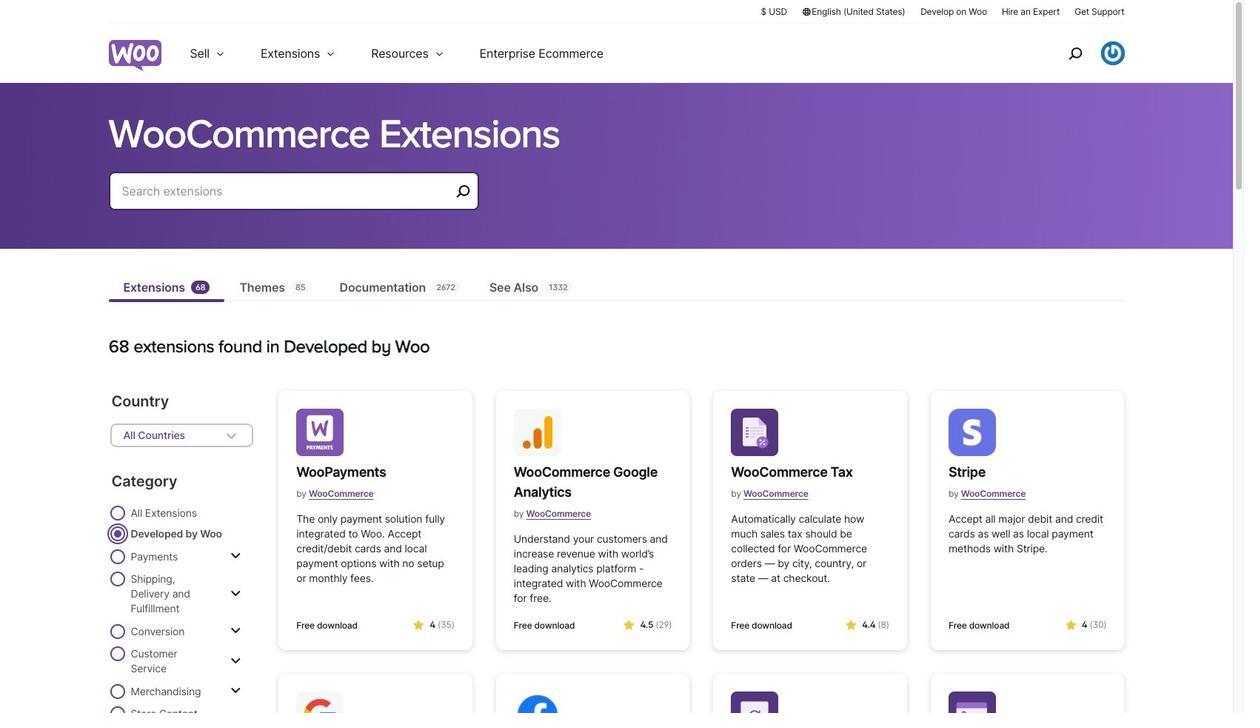 Task type: locate. For each thing, give the bounding box(es) containing it.
1 vertical spatial show subcategories image
[[231, 655, 241, 667]]

2 vertical spatial show subcategories image
[[231, 685, 241, 697]]

0 vertical spatial show subcategories image
[[231, 588, 241, 600]]

service navigation menu element
[[1037, 29, 1125, 77]]

show subcategories image
[[231, 550, 241, 562], [231, 625, 241, 637]]

show subcategories image
[[231, 588, 241, 600], [231, 655, 241, 667], [231, 685, 241, 697]]

1 vertical spatial show subcategories image
[[231, 625, 241, 637]]

0 vertical spatial show subcategories image
[[231, 550, 241, 562]]

open account menu image
[[1101, 41, 1125, 65]]

None search field
[[109, 172, 479, 228]]

3 show subcategories image from the top
[[231, 685, 241, 697]]



Task type: describe. For each thing, give the bounding box(es) containing it.
1 show subcategories image from the top
[[231, 588, 241, 600]]

1 show subcategories image from the top
[[231, 550, 241, 562]]

search image
[[1064, 41, 1087, 65]]

2 show subcategories image from the top
[[231, 625, 241, 637]]

Filter countries field
[[110, 424, 254, 447]]

2 show subcategories image from the top
[[231, 655, 241, 667]]

Search extensions search field
[[122, 181, 451, 202]]



